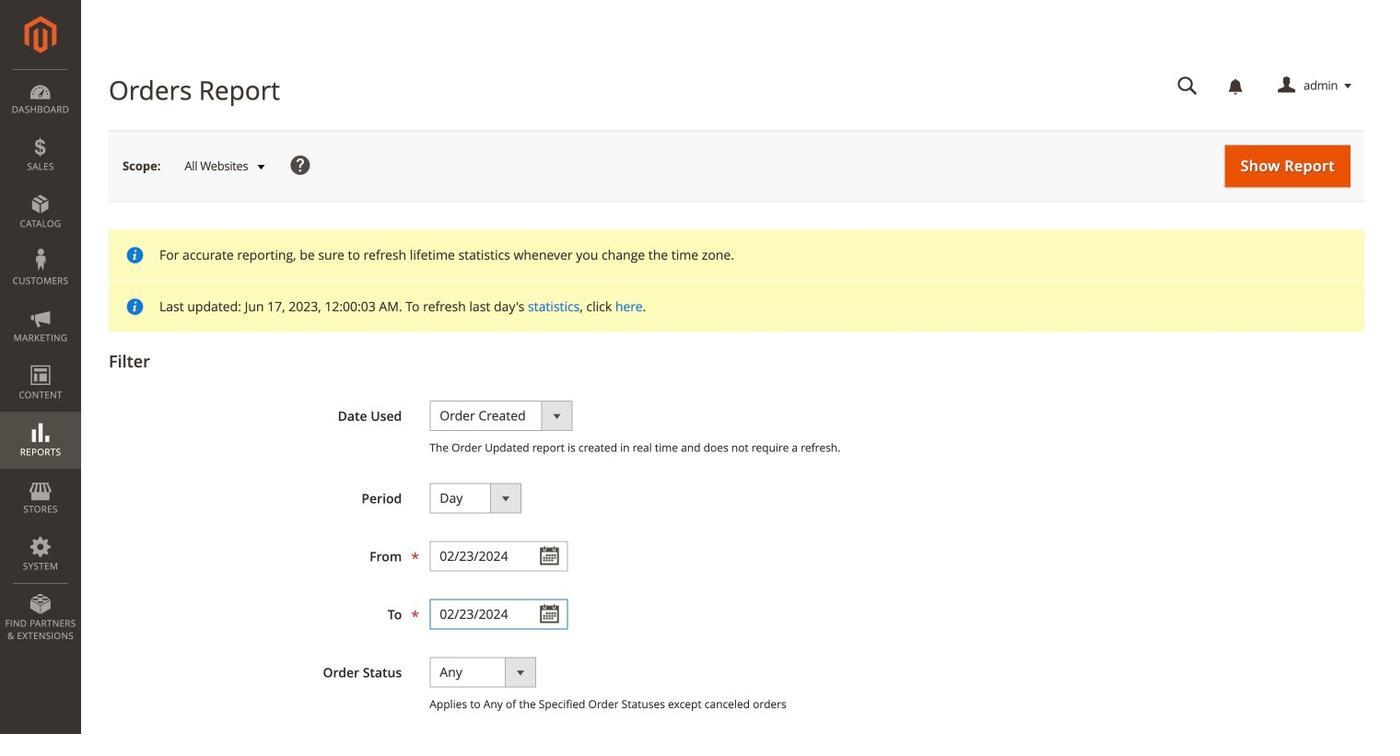 Task type: describe. For each thing, give the bounding box(es) containing it.
magento admin panel image
[[24, 16, 57, 53]]



Task type: locate. For each thing, give the bounding box(es) containing it.
menu bar
[[0, 69, 81, 652]]

None text field
[[1165, 70, 1211, 102], [430, 541, 568, 572], [430, 599, 568, 630], [1165, 70, 1211, 102], [430, 541, 568, 572], [430, 599, 568, 630]]



